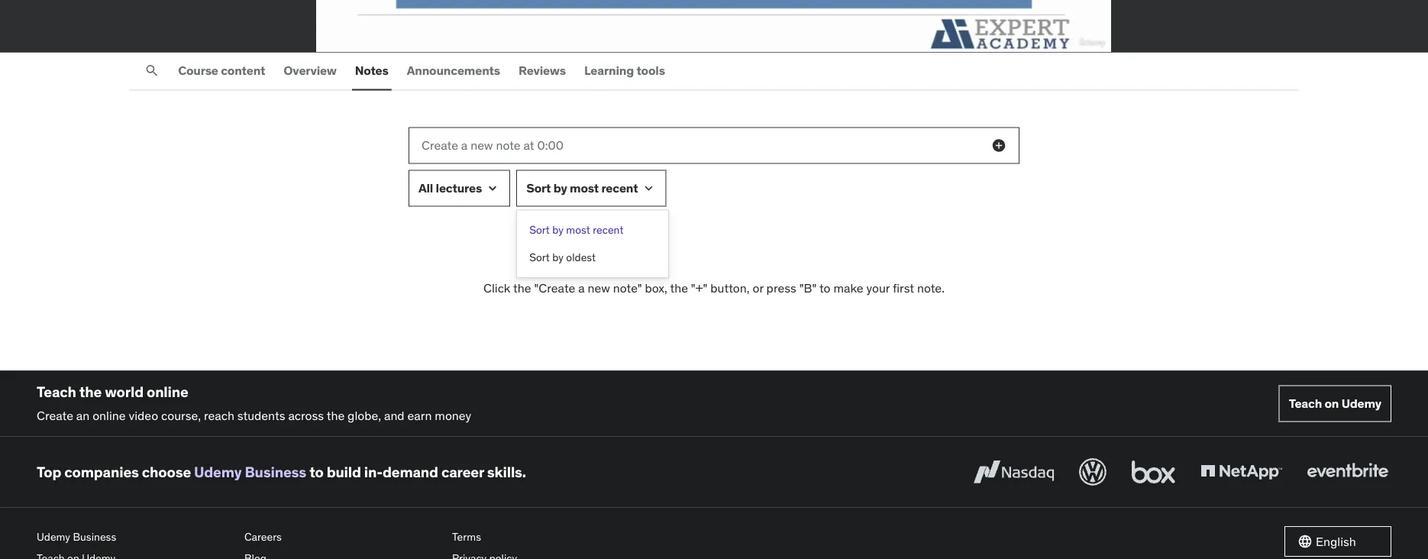 Task type: locate. For each thing, give the bounding box(es) containing it.
recent inside button
[[593, 223, 624, 237]]

press
[[767, 280, 797, 296]]

by up sort by oldest
[[553, 223, 564, 237]]

course
[[178, 63, 218, 78]]

0 vertical spatial to
[[820, 280, 831, 296]]

video
[[129, 407, 158, 423]]

students
[[237, 407, 285, 423]]

by down 0:00
[[554, 180, 567, 196]]

reach
[[204, 407, 234, 423]]

teach inside teach on udemy link
[[1289, 396, 1323, 411]]

new left note"
[[588, 280, 610, 296]]

0 vertical spatial sort by most recent
[[527, 180, 638, 196]]

small image
[[992, 138, 1007, 153], [641, 181, 657, 196]]

0 horizontal spatial to
[[310, 463, 324, 481]]

udemy business link down choose
[[37, 527, 232, 548]]

sort by most recent up sort by most recent button
[[527, 180, 638, 196]]

create
[[422, 137, 458, 153], [37, 407, 73, 423]]

sort inside dropdown button
[[527, 180, 551, 196]]

by left oldest
[[553, 250, 564, 264]]

recent inside dropdown button
[[602, 180, 638, 196]]

by inside dropdown button
[[554, 180, 567, 196]]

1 horizontal spatial small image
[[1298, 534, 1313, 550]]

sort by most recent up oldest
[[530, 223, 624, 237]]

1 horizontal spatial business
[[245, 463, 306, 481]]

volkswagen image
[[1077, 456, 1110, 489]]

box,
[[645, 280, 668, 296]]

note.
[[918, 280, 945, 296]]

1 vertical spatial by
[[553, 223, 564, 237]]

career
[[442, 463, 484, 481]]

nasdaq image
[[970, 456, 1058, 489]]

0 vertical spatial online
[[147, 383, 188, 401]]

terms
[[452, 530, 481, 544]]

"b"
[[800, 280, 817, 296]]

make
[[834, 280, 864, 296]]

0 horizontal spatial a
[[461, 137, 468, 153]]

recent up sort by oldest button
[[593, 223, 624, 237]]

0 vertical spatial sort
[[527, 180, 551, 196]]

the
[[514, 280, 531, 296], [670, 280, 688, 296], [79, 383, 102, 401], [327, 407, 345, 423]]

0 vertical spatial udemy business link
[[194, 463, 306, 481]]

by
[[554, 180, 567, 196], [553, 223, 564, 237], [553, 250, 564, 264]]

earn
[[408, 407, 432, 423]]

1 horizontal spatial teach
[[1289, 396, 1323, 411]]

1 vertical spatial online
[[93, 407, 126, 423]]

to
[[820, 280, 831, 296], [310, 463, 324, 481]]

new left note
[[471, 137, 493, 153]]

all lectures button
[[409, 170, 511, 207]]

small image for sort by most recent
[[641, 181, 657, 196]]

click the "create a new note" box, the "+" button, or press "b" to make your first note.
[[484, 280, 945, 296]]

teach on udemy link
[[1280, 386, 1392, 422]]

0 horizontal spatial new
[[471, 137, 493, 153]]

0 vertical spatial recent
[[602, 180, 638, 196]]

all lectures
[[419, 180, 482, 196]]

across
[[288, 407, 324, 423]]

to right "b"
[[820, 280, 831, 296]]

sort by most recent inside button
[[530, 223, 624, 237]]

1 vertical spatial new
[[588, 280, 610, 296]]

most for sort by most recent button
[[566, 223, 590, 237]]

sort by most recent
[[527, 180, 638, 196], [530, 223, 624, 237]]

small image inside sort by most recent dropdown button
[[641, 181, 657, 196]]

0 vertical spatial by
[[554, 180, 567, 196]]

0 vertical spatial udemy
[[1342, 396, 1382, 411]]

1 vertical spatial small image
[[641, 181, 657, 196]]

netapp image
[[1198, 456, 1286, 489]]

udemy right the "on"
[[1342, 396, 1382, 411]]

udemy down top
[[37, 530, 70, 544]]

business down companies
[[73, 530, 116, 544]]

2 vertical spatial udemy
[[37, 530, 70, 544]]

0 vertical spatial new
[[471, 137, 493, 153]]

sort by oldest
[[530, 250, 596, 264]]

to left build
[[310, 463, 324, 481]]

box image
[[1129, 456, 1180, 489]]

0 horizontal spatial teach
[[37, 383, 76, 401]]

sort
[[527, 180, 551, 196], [530, 223, 550, 237], [530, 250, 550, 264]]

announcements
[[407, 63, 500, 78]]

most up oldest
[[566, 223, 590, 237]]

small image right lectures
[[485, 181, 501, 196]]

1 vertical spatial to
[[310, 463, 324, 481]]

teach inside teach the world online create an online video course, reach students across the globe, and earn money
[[37, 383, 76, 401]]

0 horizontal spatial small image
[[485, 181, 501, 196]]

an
[[76, 407, 90, 423]]

sort up sort by oldest
[[530, 223, 550, 237]]

sort by most recent button
[[517, 170, 667, 207]]

0 vertical spatial a
[[461, 137, 468, 153]]

1 vertical spatial sort
[[530, 223, 550, 237]]

click
[[484, 280, 511, 296]]

1 vertical spatial most
[[566, 223, 590, 237]]

2 vertical spatial by
[[553, 250, 564, 264]]

teach on udemy
[[1289, 396, 1382, 411]]

0 horizontal spatial create
[[37, 407, 73, 423]]

recent
[[602, 180, 638, 196], [593, 223, 624, 237]]

1 vertical spatial recent
[[593, 223, 624, 237]]

0 vertical spatial small image
[[485, 181, 501, 196]]

0 vertical spatial most
[[570, 180, 599, 196]]

in-
[[364, 463, 383, 481]]

the up an
[[79, 383, 102, 401]]

learning
[[584, 63, 634, 78]]

sort for sort by most recent dropdown button
[[527, 180, 551, 196]]

reviews button
[[516, 52, 569, 89]]

lectures
[[436, 180, 482, 196]]

teach left the "on"
[[1289, 396, 1323, 411]]

new
[[471, 137, 493, 153], [588, 280, 610, 296]]

choose
[[142, 463, 191, 481]]

business
[[245, 463, 306, 481], [73, 530, 116, 544]]

teach
[[37, 383, 76, 401], [1289, 396, 1323, 411]]

learning tools button
[[581, 52, 668, 89]]

most inside sort by most recent dropdown button
[[570, 180, 599, 196]]

1 vertical spatial create
[[37, 407, 73, 423]]

course content button
[[175, 52, 268, 89]]

reviews
[[519, 63, 566, 78]]

create up all lectures at top
[[422, 137, 458, 153]]

most inside sort by most recent button
[[566, 223, 590, 237]]

0 horizontal spatial business
[[73, 530, 116, 544]]

1 horizontal spatial a
[[579, 280, 585, 296]]

1 horizontal spatial small image
[[992, 138, 1007, 153]]

on
[[1325, 396, 1340, 411]]

udemy
[[1342, 396, 1382, 411], [194, 463, 242, 481], [37, 530, 70, 544]]

teach left world
[[37, 383, 76, 401]]

"create
[[534, 280, 576, 296]]

note"
[[613, 280, 642, 296]]

the right 'click'
[[514, 280, 531, 296]]

0 horizontal spatial online
[[93, 407, 126, 423]]

udemy right choose
[[194, 463, 242, 481]]

teach the world online create an online video course, reach students across the globe, and earn money
[[37, 383, 472, 423]]

1 horizontal spatial online
[[147, 383, 188, 401]]

0 horizontal spatial small image
[[641, 181, 657, 196]]

1 horizontal spatial new
[[588, 280, 610, 296]]

world
[[105, 383, 144, 401]]

2 vertical spatial sort
[[530, 250, 550, 264]]

0 vertical spatial business
[[245, 463, 306, 481]]

a up lectures
[[461, 137, 468, 153]]

create left an
[[37, 407, 73, 423]]

1 vertical spatial sort by most recent
[[530, 223, 624, 237]]

0 vertical spatial small image
[[992, 138, 1007, 153]]

recent up sort by most recent button
[[602, 180, 638, 196]]

online up course,
[[147, 383, 188, 401]]

0 vertical spatial create
[[422, 137, 458, 153]]

sort up "create
[[530, 250, 550, 264]]

most
[[570, 180, 599, 196], [566, 223, 590, 237]]

most up sort by most recent button
[[570, 180, 599, 196]]

overview
[[284, 63, 337, 78]]

udemy business link down students at the bottom of the page
[[194, 463, 306, 481]]

top companies choose udemy business to build in-demand career skills.
[[37, 463, 526, 481]]

1 horizontal spatial udemy
[[194, 463, 242, 481]]

udemy business link
[[194, 463, 306, 481], [37, 527, 232, 548]]

sort by oldest button
[[517, 244, 669, 271]]

online right an
[[93, 407, 126, 423]]

companies
[[64, 463, 139, 481]]

a right "create
[[579, 280, 585, 296]]

1 vertical spatial udemy business link
[[37, 527, 232, 548]]

small image inside all lectures dropdown button
[[485, 181, 501, 196]]

sort down "at"
[[527, 180, 551, 196]]

tools
[[637, 63, 665, 78]]

small image left english
[[1298, 534, 1313, 550]]

sort for sort by most recent button
[[530, 223, 550, 237]]

small image inside english button
[[1298, 534, 1313, 550]]

small image
[[485, 181, 501, 196], [1298, 534, 1313, 550]]

teach for the
[[37, 383, 76, 401]]

top
[[37, 463, 61, 481]]

"+"
[[691, 280, 708, 296]]

business down students at the bottom of the page
[[245, 463, 306, 481]]

sort by most recent inside dropdown button
[[527, 180, 638, 196]]

a
[[461, 137, 468, 153], [579, 280, 585, 296]]

1 vertical spatial small image
[[1298, 534, 1313, 550]]

careers link
[[245, 527, 440, 548]]

or
[[753, 280, 764, 296]]

online
[[147, 383, 188, 401], [93, 407, 126, 423]]



Task type: describe. For each thing, give the bounding box(es) containing it.
english
[[1316, 534, 1357, 549]]

0:00
[[537, 137, 564, 153]]

course,
[[161, 407, 201, 423]]

note
[[496, 137, 521, 153]]

teach for on
[[1289, 396, 1323, 411]]

notes button
[[352, 52, 392, 89]]

1 horizontal spatial create
[[422, 137, 458, 153]]

create a new note at 0:00
[[422, 137, 564, 153]]

recent for sort by most recent button
[[593, 223, 624, 237]]

english button
[[1285, 527, 1392, 557]]

by for sort by most recent dropdown button
[[554, 180, 567, 196]]

your
[[867, 280, 890, 296]]

button,
[[711, 280, 750, 296]]

most for sort by most recent dropdown button
[[570, 180, 599, 196]]

1 vertical spatial udemy
[[194, 463, 242, 481]]

by for sort by most recent button
[[553, 223, 564, 237]]

skills.
[[487, 463, 526, 481]]

terms link
[[452, 527, 648, 548]]

1 vertical spatial business
[[73, 530, 116, 544]]

sort by most recent button
[[517, 217, 669, 244]]

all
[[419, 180, 433, 196]]

1 horizontal spatial to
[[820, 280, 831, 296]]

globe,
[[348, 407, 381, 423]]

notes
[[355, 63, 389, 78]]

create inside teach the world online create an online video course, reach students across the globe, and earn money
[[37, 407, 73, 423]]

0 horizontal spatial udemy
[[37, 530, 70, 544]]

sort by most recent for sort by most recent button
[[530, 223, 624, 237]]

build
[[327, 463, 361, 481]]

at
[[524, 137, 535, 153]]

sort by most recent for sort by most recent dropdown button
[[527, 180, 638, 196]]

learning tools
[[584, 63, 665, 78]]

recent for sort by most recent dropdown button
[[602, 180, 638, 196]]

by for sort by oldest button
[[553, 250, 564, 264]]

overview button
[[281, 52, 340, 89]]

progress bar slider
[[9, 4, 1420, 22]]

money
[[435, 407, 472, 423]]

oldest
[[566, 250, 596, 264]]

careers
[[245, 530, 282, 544]]

announcements button
[[404, 52, 504, 89]]

the left "globe,"
[[327, 407, 345, 423]]

eventbrite image
[[1304, 456, 1392, 489]]

sort for sort by oldest button
[[530, 250, 550, 264]]

first
[[893, 280, 915, 296]]

demand
[[383, 463, 438, 481]]

search image
[[145, 63, 160, 78]]

and
[[384, 407, 405, 423]]

udemy business
[[37, 530, 116, 544]]

small image for create a new note at
[[992, 138, 1007, 153]]

2 horizontal spatial udemy
[[1342, 396, 1382, 411]]

course content
[[178, 63, 265, 78]]

1 vertical spatial a
[[579, 280, 585, 296]]

the left "+"
[[670, 280, 688, 296]]

content
[[221, 63, 265, 78]]



Task type: vqa. For each thing, say whether or not it's contained in the screenshot.
Learning tools on the left top
yes



